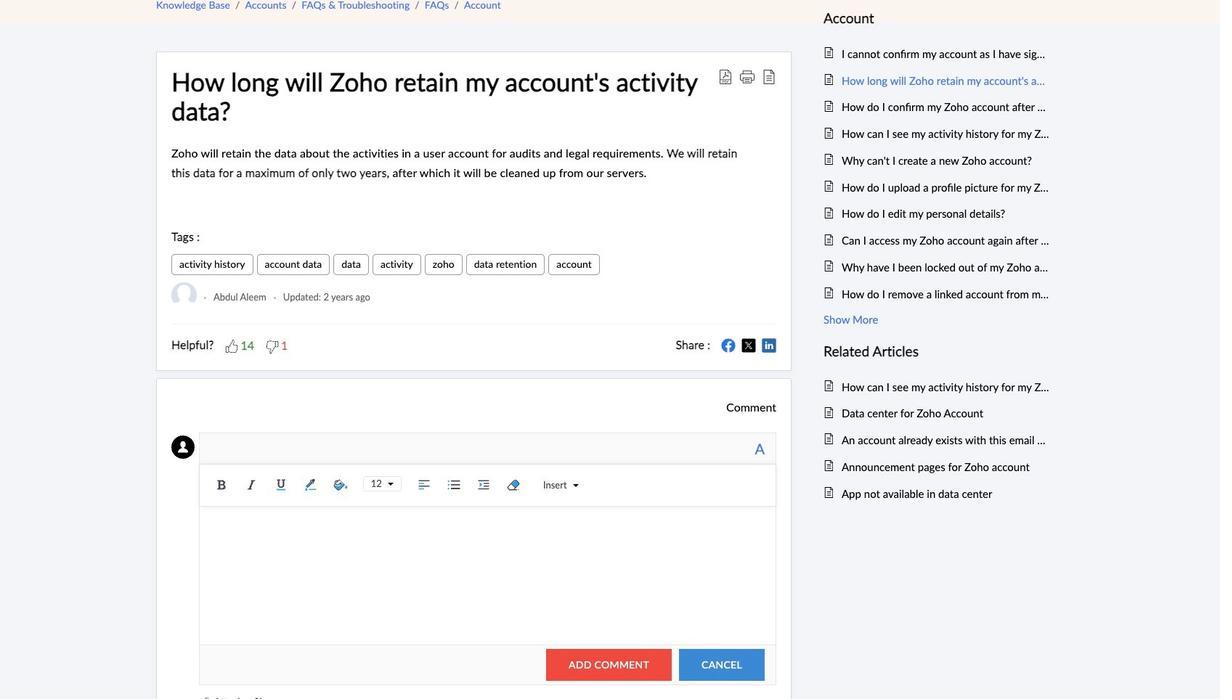 Task type: describe. For each thing, give the bounding box(es) containing it.
reader view image
[[762, 69, 777, 84]]

bold (ctrl+b) image
[[211, 474, 232, 496]]

background color image
[[330, 474, 351, 496]]

italic (ctrl+i) image
[[240, 474, 262, 496]]

font color image
[[300, 474, 322, 496]]

2 heading from the top
[[824, 340, 1050, 363]]

font size image
[[382, 482, 394, 487]]

clear formatting image
[[503, 474, 524, 496]]

indent image
[[473, 474, 495, 496]]

linkedin image
[[762, 339, 777, 353]]



Task type: vqa. For each thing, say whether or not it's contained in the screenshot.
heading to the top
yes



Task type: locate. For each thing, give the bounding box(es) containing it.
twitter image
[[742, 339, 756, 353]]

align image
[[413, 474, 435, 496]]

insert options image
[[567, 483, 579, 489]]

underline (ctrl+u) image
[[270, 474, 292, 496]]

heading
[[824, 7, 1050, 30], [824, 340, 1050, 363]]

1 heading from the top
[[824, 7, 1050, 30]]

lists image
[[443, 474, 465, 496]]

0 vertical spatial heading
[[824, 7, 1050, 30]]

facebook image
[[721, 339, 736, 353]]

download as pdf image
[[718, 69, 733, 84]]

1 vertical spatial heading
[[824, 340, 1050, 363]]



